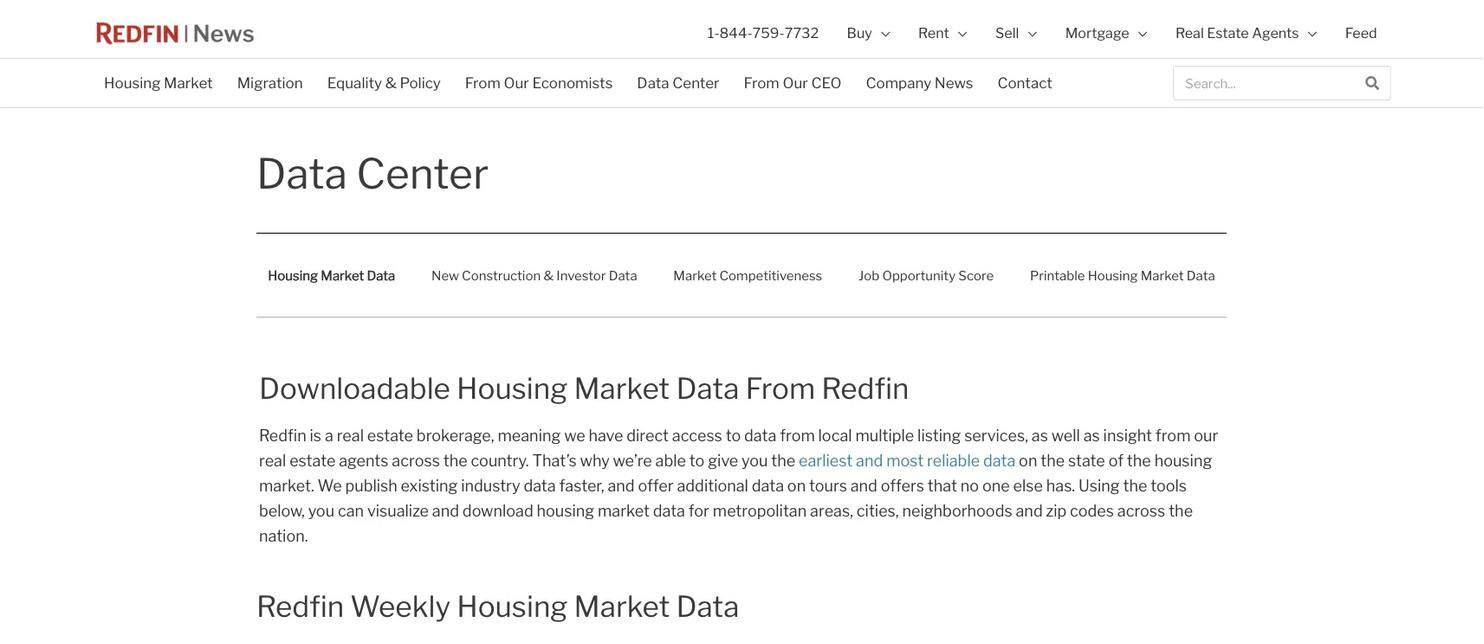 Task type: describe. For each thing, give the bounding box(es) containing it.
company news link
[[854, 63, 986, 103]]

1 as from the left
[[1032, 427, 1048, 446]]

from our ceo link
[[732, 63, 854, 103]]

investor
[[557, 268, 606, 283]]

policy
[[400, 74, 441, 92]]

brokerage,
[[417, 427, 494, 446]]

2 from from the left
[[1156, 427, 1191, 446]]

listing
[[918, 427, 961, 446]]

1 horizontal spatial estate
[[367, 427, 413, 446]]

metropolitan
[[713, 502, 807, 521]]

areas,
[[810, 502, 854, 521]]

job opportunity score
[[859, 268, 994, 283]]

state
[[1068, 452, 1106, 471]]

existing
[[401, 477, 458, 496]]

from up redfin is a real estate brokerage, meaning we have direct access to data from local multiple listing services, as well as insight from our real estate agents across the country. that's why we're able to give you the
[[746, 371, 816, 406]]

0 horizontal spatial data center
[[257, 148, 489, 199]]

and up market
[[608, 477, 635, 496]]

economists
[[533, 74, 613, 92]]

of
[[1109, 452, 1124, 471]]

we're
[[613, 452, 652, 471]]

no
[[961, 477, 979, 496]]

rent link
[[905, 0, 982, 67]]

1 vertical spatial to
[[690, 452, 705, 471]]

can
[[338, 502, 364, 521]]

downloadable
[[259, 371, 451, 406]]

feed
[[1346, 25, 1378, 42]]

news
[[935, 74, 973, 92]]

0 vertical spatial redfin
[[822, 371, 909, 406]]

for
[[689, 502, 710, 521]]

additional
[[677, 477, 749, 496]]

printable housing market data link
[[1019, 256, 1227, 296]]

mortgage
[[1066, 25, 1130, 42]]

contact link
[[986, 63, 1065, 103]]

market
[[598, 502, 650, 521]]

country.
[[471, 452, 529, 471]]

from our economists link
[[453, 63, 625, 103]]

1 horizontal spatial to
[[726, 427, 741, 446]]

2 as from the left
[[1084, 427, 1100, 446]]

data down offer
[[653, 502, 685, 521]]

1-844-759-7732 link
[[694, 0, 833, 67]]

we
[[318, 477, 342, 496]]

0 vertical spatial data center
[[637, 74, 720, 92]]

most
[[887, 452, 924, 471]]

from for from our economists
[[465, 74, 501, 92]]

equality & policy link
[[315, 63, 453, 103]]

1 vertical spatial estate
[[290, 452, 336, 471]]

across inside redfin is a real estate brokerage, meaning we have direct access to data from local multiple listing services, as well as insight from our real estate agents across the country. that's why we're able to give you the
[[392, 452, 440, 471]]

meaning
[[498, 427, 561, 446]]

new
[[432, 268, 459, 283]]

multiple
[[856, 427, 914, 446]]

sell
[[996, 25, 1019, 42]]

we
[[564, 427, 585, 446]]

why
[[580, 452, 610, 471]]

0 horizontal spatial housing
[[537, 502, 595, 521]]

from our economists
[[465, 74, 613, 92]]

and down the existing
[[432, 502, 459, 521]]

759-
[[753, 25, 785, 42]]

access
[[672, 427, 723, 446]]

buy
[[847, 25, 873, 42]]

equality
[[327, 74, 382, 92]]

construction
[[462, 268, 541, 283]]

the up the has.
[[1041, 452, 1065, 471]]

able
[[656, 452, 686, 471]]

new construction & investor data
[[432, 268, 637, 283]]

real
[[1176, 25, 1204, 42]]

services,
[[965, 427, 1029, 446]]

job
[[859, 268, 880, 283]]

is
[[310, 427, 322, 446]]

equality & policy
[[327, 74, 441, 92]]

redfin for redfin is a real estate brokerage, meaning we have direct access to data from local multiple listing services, as well as insight from our real estate agents across the country. that's why we're able to give you the
[[259, 427, 307, 446]]

a
[[325, 427, 333, 446]]

company news
[[866, 74, 973, 92]]

local
[[819, 427, 852, 446]]

0 vertical spatial housing
[[1155, 452, 1213, 471]]

agents
[[1252, 25, 1300, 42]]

housing market link
[[92, 63, 225, 103]]

search image
[[1366, 76, 1380, 90]]

agents
[[339, 452, 389, 471]]

migration link
[[225, 63, 315, 103]]

competitiveness
[[720, 268, 823, 283]]

the left the "earliest"
[[771, 452, 796, 471]]

codes
[[1070, 502, 1114, 521]]

give
[[708, 452, 739, 471]]

redfin real estate news image
[[92, 16, 258, 51]]

company
[[866, 74, 932, 92]]

faster,
[[559, 477, 604, 496]]

well
[[1052, 427, 1080, 446]]

buy link
[[833, 0, 905, 67]]

ceo
[[811, 74, 842, 92]]

insight
[[1104, 427, 1153, 446]]

our for economists
[[504, 74, 529, 92]]

from our ceo
[[744, 74, 842, 92]]

tours
[[809, 477, 847, 496]]

and down multiple
[[856, 452, 883, 471]]

1-844-759-7732
[[708, 25, 819, 42]]

download
[[463, 502, 534, 521]]



Task type: locate. For each thing, give the bounding box(es) containing it.
redfin left is
[[259, 427, 307, 446]]

1 horizontal spatial you
[[742, 452, 768, 471]]

across down tools
[[1118, 502, 1166, 521]]

our
[[1194, 427, 1219, 446]]

real right a
[[337, 427, 364, 446]]

you
[[742, 452, 768, 471], [308, 502, 335, 521]]

from up the "earliest"
[[780, 427, 815, 446]]

redfin for redfin weekly housing market data
[[257, 590, 344, 624]]

844-
[[720, 25, 753, 42]]

to up give
[[726, 427, 741, 446]]

opportunity
[[883, 268, 956, 283]]

estate up "agents"
[[367, 427, 413, 446]]

migration
[[237, 74, 303, 92]]

data down the that's on the left of the page
[[524, 477, 556, 496]]

our left economists
[[504, 74, 529, 92]]

0 vertical spatial you
[[742, 452, 768, 471]]

market
[[164, 74, 213, 92], [321, 268, 364, 283], [674, 268, 717, 283], [1141, 268, 1184, 283], [574, 371, 670, 406], [574, 590, 670, 624]]

the
[[443, 452, 468, 471], [771, 452, 796, 471], [1041, 452, 1065, 471], [1127, 452, 1152, 471], [1123, 477, 1148, 496], [1169, 502, 1193, 521]]

2 our from the left
[[783, 74, 808, 92]]

score
[[959, 268, 994, 283]]

& left policy
[[385, 74, 397, 92]]

1 horizontal spatial as
[[1084, 427, 1100, 446]]

on left 'tours'
[[788, 477, 806, 496]]

you inside on the state of the housing market. we publish existing industry data faster, and offer additional data on tours and offers that no one else has. using the tools below, you can visualize and download housing market data for metropolitan areas, cities, neighborhoods and zip codes across the nation.
[[308, 502, 335, 521]]

0 vertical spatial &
[[385, 74, 397, 92]]

as up state
[[1084, 427, 1100, 446]]

redfin up multiple
[[822, 371, 909, 406]]

1 horizontal spatial on
[[1019, 452, 1038, 471]]

housing up tools
[[1155, 452, 1213, 471]]

industry
[[461, 477, 520, 496]]

that's
[[532, 452, 577, 471]]

our for ceo
[[783, 74, 808, 92]]

estate down is
[[290, 452, 336, 471]]

1 horizontal spatial across
[[1118, 502, 1166, 521]]

from left our on the right
[[1156, 427, 1191, 446]]

0 horizontal spatial estate
[[290, 452, 336, 471]]

0 horizontal spatial real
[[259, 452, 286, 471]]

0 horizontal spatial on
[[788, 477, 806, 496]]

that
[[928, 477, 957, 496]]

else
[[1013, 477, 1043, 496]]

1 vertical spatial real
[[259, 452, 286, 471]]

as
[[1032, 427, 1048, 446], [1084, 427, 1100, 446]]

real up market.
[[259, 452, 286, 471]]

center inside the data center link
[[673, 74, 720, 92]]

direct
[[627, 427, 669, 446]]

redfin is a real estate brokerage, meaning we have direct access to data from local multiple listing services, as well as insight from our real estate agents across the country. that's why we're able to give you the
[[259, 427, 1219, 471]]

0 horizontal spatial as
[[1032, 427, 1048, 446]]

you down we
[[308, 502, 335, 521]]

1 vertical spatial data center
[[257, 148, 489, 199]]

estate
[[1207, 25, 1249, 42]]

0 horizontal spatial you
[[308, 502, 335, 521]]

0 horizontal spatial center
[[356, 148, 489, 199]]

estate
[[367, 427, 413, 446], [290, 452, 336, 471]]

job opportunity score link
[[847, 256, 1006, 296]]

data right access
[[744, 427, 777, 446]]

the down brokerage,
[[443, 452, 468, 471]]

our inside the from our economists link
[[504, 74, 529, 92]]

across inside on the state of the housing market. we publish existing industry data faster, and offer additional data on tours and offers that no one else has. using the tools below, you can visualize and download housing market data for metropolitan areas, cities, neighborhoods and zip codes across the nation.
[[1118, 502, 1166, 521]]

redfin inside redfin is a real estate brokerage, meaning we have direct access to data from local multiple listing services, as well as insight from our real estate agents across the country. that's why we're able to give you the
[[259, 427, 307, 446]]

0 vertical spatial on
[[1019, 452, 1038, 471]]

the down tools
[[1169, 502, 1193, 521]]

have
[[589, 427, 623, 446]]

tools
[[1151, 477, 1187, 496]]

data inside housing market data link
[[367, 268, 395, 283]]

None search field
[[1173, 66, 1391, 101]]

neighborhoods
[[903, 502, 1013, 521]]

1 vertical spatial &
[[544, 268, 554, 283]]

Search... search field
[[1174, 67, 1356, 100]]

1 vertical spatial across
[[1118, 502, 1166, 521]]

redfin
[[822, 371, 909, 406], [259, 427, 307, 446], [257, 590, 344, 624]]

market competitiveness
[[674, 268, 823, 283]]

across up the existing
[[392, 452, 440, 471]]

you inside redfin is a real estate brokerage, meaning we have direct access to data from local multiple listing services, as well as insight from our real estate agents across the country. that's why we're able to give you the
[[742, 452, 768, 471]]

from down the 1-844-759-7732 link
[[744, 74, 780, 92]]

to down access
[[690, 452, 705, 471]]

0 horizontal spatial &
[[385, 74, 397, 92]]

0 vertical spatial estate
[[367, 427, 413, 446]]

real estate agents
[[1176, 25, 1300, 42]]

earliest and most reliable data link
[[799, 452, 1016, 471]]

2 vertical spatial redfin
[[257, 590, 344, 624]]

reliable
[[927, 452, 980, 471]]

you right give
[[742, 452, 768, 471]]

sell link
[[982, 0, 1052, 67]]

market competitiveness link
[[662, 256, 834, 296]]

printable housing market data
[[1030, 268, 1215, 283]]

1 vertical spatial on
[[788, 477, 806, 496]]

1 vertical spatial you
[[308, 502, 335, 521]]

1 horizontal spatial housing
[[1155, 452, 1213, 471]]

0 vertical spatial real
[[337, 427, 364, 446]]

1 vertical spatial center
[[356, 148, 489, 199]]

visualize
[[367, 502, 429, 521]]

data inside "new construction & investor data" link
[[609, 268, 637, 283]]

offer
[[638, 477, 674, 496]]

nation.
[[259, 527, 308, 546]]

data
[[637, 74, 670, 92], [257, 148, 347, 199], [367, 268, 395, 283], [609, 268, 637, 283], [1187, 268, 1215, 283], [676, 371, 740, 406], [676, 590, 740, 624]]

the down 'of'
[[1123, 477, 1148, 496]]

data down services,
[[984, 452, 1016, 471]]

data
[[744, 427, 777, 446], [984, 452, 1016, 471], [524, 477, 556, 496], [752, 477, 784, 496], [653, 502, 685, 521]]

housing
[[104, 74, 161, 92], [268, 268, 318, 283], [1088, 268, 1138, 283], [457, 371, 568, 406], [457, 590, 568, 624]]

0 vertical spatial center
[[673, 74, 720, 92]]

from right policy
[[465, 74, 501, 92]]

1 horizontal spatial our
[[783, 74, 808, 92]]

& left investor
[[544, 268, 554, 283]]

publish
[[345, 477, 398, 496]]

0 vertical spatial to
[[726, 427, 741, 446]]

1 our from the left
[[504, 74, 529, 92]]

0 vertical spatial across
[[392, 452, 440, 471]]

1 horizontal spatial from
[[1156, 427, 1191, 446]]

as left well
[[1032, 427, 1048, 446]]

housing market data
[[268, 268, 395, 283]]

offers
[[881, 477, 925, 496]]

1 horizontal spatial &
[[544, 268, 554, 283]]

housing
[[1155, 452, 1213, 471], [537, 502, 595, 521]]

0 horizontal spatial our
[[504, 74, 529, 92]]

cities,
[[857, 502, 899, 521]]

1 horizontal spatial data center
[[637, 74, 720, 92]]

redfin down nation.
[[257, 590, 344, 624]]

data inside printable housing market data link
[[1187, 268, 1215, 283]]

data center link
[[625, 63, 732, 103]]

1-
[[708, 25, 720, 42]]

mortgage link
[[1052, 0, 1162, 67]]

one
[[983, 477, 1010, 496]]

&
[[385, 74, 397, 92], [544, 268, 554, 283]]

housing down faster, on the left bottom of page
[[537, 502, 595, 521]]

1 vertical spatial redfin
[[259, 427, 307, 446]]

and down else
[[1016, 502, 1043, 521]]

7732
[[785, 25, 819, 42]]

redfin weekly housing market data
[[257, 590, 740, 624]]

data up metropolitan
[[752, 477, 784, 496]]

our inside the from our ceo link
[[783, 74, 808, 92]]

1 vertical spatial housing
[[537, 502, 595, 521]]

our left ceo
[[783, 74, 808, 92]]

0 horizontal spatial to
[[690, 452, 705, 471]]

rent
[[919, 25, 949, 42]]

earliest and most reliable data
[[799, 452, 1016, 471]]

data inside redfin is a real estate brokerage, meaning we have direct access to data from local multiple listing services, as well as insight from our real estate agents across the country. that's why we're able to give you the
[[744, 427, 777, 446]]

center
[[673, 74, 720, 92], [356, 148, 489, 199]]

1 horizontal spatial center
[[673, 74, 720, 92]]

and
[[856, 452, 883, 471], [608, 477, 635, 496], [851, 477, 878, 496], [432, 502, 459, 521], [1016, 502, 1043, 521]]

our
[[504, 74, 529, 92], [783, 74, 808, 92]]

and up cities,
[[851, 477, 878, 496]]

from for from our ceo
[[744, 74, 780, 92]]

data inside the data center link
[[637, 74, 670, 92]]

0 horizontal spatial from
[[780, 427, 815, 446]]

1 horizontal spatial real
[[337, 427, 364, 446]]

real estate agents link
[[1162, 0, 1332, 67]]

contact
[[998, 74, 1053, 92]]

0 horizontal spatial across
[[392, 452, 440, 471]]

weekly
[[350, 590, 451, 624]]

market.
[[259, 477, 314, 496]]

housing market
[[104, 74, 213, 92]]

1 from from the left
[[780, 427, 815, 446]]

the right 'of'
[[1127, 452, 1152, 471]]

new construction & investor data link
[[420, 256, 649, 296]]

on up else
[[1019, 452, 1038, 471]]



Task type: vqa. For each thing, say whether or not it's contained in the screenshot.
"overview"
no



